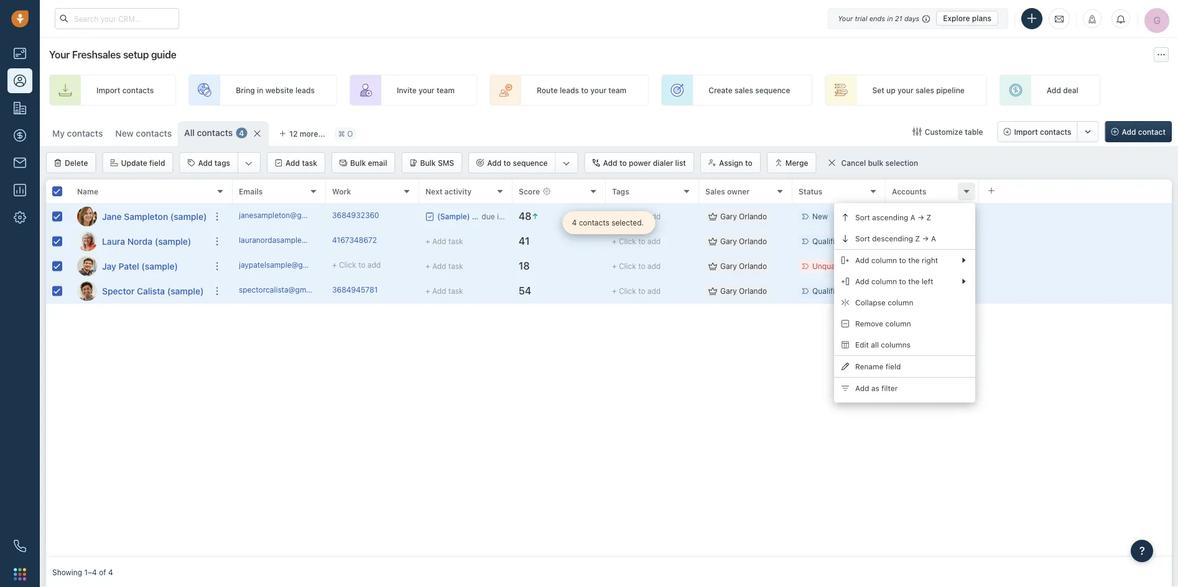 Task type: locate. For each thing, give the bounding box(es) containing it.
4 inside grid
[[572, 219, 577, 227]]

pipeline
[[936, 86, 965, 95]]

explore
[[943, 14, 970, 23]]

4 + click to add from the top
[[612, 287, 661, 296]]

+ add task for 54
[[425, 287, 463, 296]]

task for 18
[[448, 262, 463, 271]]

left
[[922, 277, 933, 286]]

0 horizontal spatial new
[[115, 128, 134, 139]]

new up update
[[115, 128, 134, 139]]

bring in website leads link
[[189, 75, 337, 106]]

4 gary orlando from the top
[[720, 287, 767, 296]]

jay patel (sample) link
[[102, 260, 178, 273]]

column for collapse column
[[888, 299, 913, 307]]

sort left descending
[[855, 234, 870, 243]]

bulk
[[868, 159, 883, 168]]

the left right
[[908, 256, 920, 265]]

press space to deselect this row. row containing 54
[[233, 279, 1172, 304]]

add for add as filter
[[855, 384, 869, 393]]

the up techcave at the right of page
[[908, 277, 920, 286]]

angle down image inside add to sequence group
[[563, 157, 570, 170]]

to inside button
[[504, 159, 511, 167]]

add for add column to the right
[[855, 256, 869, 265]]

1 + click to add from the top
[[612, 212, 661, 221]]

cell
[[979, 205, 1172, 229], [979, 230, 1172, 254], [979, 254, 1172, 279], [979, 279, 1172, 304]]

import
[[96, 86, 120, 95], [1014, 128, 1038, 136]]

email
[[368, 159, 387, 167]]

3 + add task from the top
[[425, 287, 463, 296]]

acme inc (sample)
[[892, 237, 957, 246]]

remove column
[[855, 320, 911, 328]]

add inside add to sequence button
[[487, 159, 501, 167]]

4167348672
[[332, 236, 377, 245]]

orlando
[[739, 212, 767, 221], [739, 237, 767, 246], [739, 262, 767, 271], [739, 287, 767, 296]]

1 angle down image from the left
[[245, 157, 253, 170]]

import contacts for import contacts link
[[96, 86, 154, 95]]

contacts right all
[[197, 128, 233, 138]]

0 vertical spatial + add task
[[425, 237, 463, 246]]

1 horizontal spatial sales
[[916, 86, 934, 95]]

2 horizontal spatial your
[[898, 86, 914, 95]]

add inside add task button
[[286, 159, 300, 167]]

add for add contact
[[1122, 128, 1136, 136]]

0 horizontal spatial z
[[915, 234, 920, 243]]

(sample) for laura norda (sample)
[[155, 236, 191, 247]]

4 contacts selected.
[[572, 219, 644, 227]]

new contacts button
[[109, 121, 178, 146], [115, 128, 172, 139]]

add tags button
[[180, 153, 238, 173]]

add inside add contact button
[[1122, 128, 1136, 136]]

3684945781
[[332, 286, 378, 294]]

2 angle down image from the left
[[563, 157, 570, 170]]

2 cell from the top
[[979, 230, 1172, 254]]

1 vertical spatial new
[[812, 212, 828, 221]]

0 horizontal spatial angle down image
[[245, 157, 253, 170]]

1 horizontal spatial bulk
[[420, 159, 436, 167]]

2 gary from the top
[[720, 237, 737, 246]]

to
[[581, 86, 588, 95], [504, 159, 511, 167], [619, 159, 627, 167], [745, 159, 753, 167], [638, 212, 645, 221], [638, 237, 645, 246], [899, 256, 906, 265], [358, 261, 365, 270], [638, 262, 645, 271], [899, 277, 906, 286], [638, 287, 645, 296]]

z up acme inc (sample)
[[926, 213, 931, 222]]

0 vertical spatial the
[[908, 256, 920, 265]]

0 vertical spatial import
[[96, 86, 120, 95]]

0 horizontal spatial import
[[96, 86, 120, 95]]

1 gary from the top
[[720, 212, 737, 221]]

name
[[77, 187, 98, 196]]

rename field
[[855, 363, 901, 371]]

route leads to your team
[[537, 86, 627, 95]]

angle down image inside add tags group
[[245, 157, 253, 170]]

sort descending z → a menu item
[[834, 228, 975, 249]]

add inside add deal link
[[1047, 86, 1061, 95]]

0 horizontal spatial team
[[437, 86, 455, 95]]

1 vertical spatial field
[[886, 363, 901, 371]]

sales left pipeline
[[916, 86, 934, 95]]

grid
[[46, 179, 1172, 558]]

bulk for bulk sms
[[420, 159, 436, 167]]

the for left
[[908, 277, 920, 286]]

2 your from the left
[[590, 86, 606, 95]]

my
[[52, 128, 65, 139]]

0 horizontal spatial bulk
[[350, 159, 366, 167]]

(sample) up spector calista (sample) at left
[[141, 261, 178, 272]]

sales owner
[[705, 187, 750, 196]]

48
[[519, 211, 532, 222]]

menu
[[834, 203, 975, 403]]

gary orlando
[[720, 212, 767, 221], [720, 237, 767, 246], [720, 262, 767, 271], [720, 287, 767, 296]]

inc
[[914, 237, 924, 246]]

gary for 54
[[720, 287, 737, 296]]

your left trial
[[838, 14, 853, 22]]

s image
[[77, 281, 97, 301]]

1 vertical spatial a
[[931, 234, 936, 243]]

explore plans link
[[936, 11, 998, 26]]

bulk for bulk email
[[350, 159, 366, 167]]

2 leads from the left
[[560, 86, 579, 95]]

sequence inside button
[[513, 159, 548, 167]]

corp
[[899, 262, 916, 271]]

import down add deal link
[[1014, 128, 1038, 136]]

sampleton
[[124, 211, 168, 222]]

angle down image
[[245, 157, 253, 170], [563, 157, 570, 170]]

column down descending
[[871, 256, 897, 265]]

contacts down add deal link
[[1040, 128, 1071, 136]]

status
[[799, 187, 822, 196]]

0 vertical spatial sequence
[[755, 86, 790, 95]]

field for rename field
[[886, 363, 901, 371]]

2 sort from the top
[[855, 234, 870, 243]]

leads right the website
[[295, 86, 315, 95]]

1 vertical spatial →
[[922, 234, 929, 243]]

2 vertical spatial + add task
[[425, 287, 463, 296]]

field inside menu item
[[886, 363, 901, 371]]

1 the from the top
[[908, 256, 920, 265]]

power
[[629, 159, 651, 167]]

next activity
[[425, 187, 472, 196]]

1 vertical spatial the
[[908, 277, 920, 286]]

0 vertical spatial →
[[918, 213, 924, 222]]

trial
[[855, 14, 867, 22]]

phone image
[[14, 541, 26, 553]]

add to sequence
[[487, 159, 548, 167]]

add for add deal
[[1047, 86, 1061, 95]]

1 vertical spatial qualified
[[812, 287, 844, 296]]

your
[[419, 86, 435, 95], [590, 86, 606, 95], [898, 86, 914, 95]]

the
[[908, 256, 920, 265], [908, 277, 920, 286]]

acme inc (sample) link
[[892, 237, 957, 246]]

j image
[[77, 257, 97, 276]]

1 horizontal spatial sequence
[[755, 86, 790, 95]]

1 vertical spatial your
[[49, 49, 70, 61]]

1 horizontal spatial angle down image
[[563, 157, 570, 170]]

more...
[[300, 129, 325, 138]]

new contacts
[[115, 128, 172, 139]]

1 vertical spatial 4
[[572, 219, 577, 227]]

angle down image right the tags
[[245, 157, 253, 170]]

0 vertical spatial import contacts
[[96, 86, 154, 95]]

sales
[[735, 86, 753, 95], [916, 86, 934, 95]]

import contacts down add deal link
[[1014, 128, 1071, 136]]

in left '21'
[[887, 14, 893, 22]]

menu containing sort ascending a → z
[[834, 203, 975, 403]]

1 qualified from the top
[[812, 237, 844, 246]]

(sample) for e corp (sample)
[[918, 262, 949, 271]]

1 horizontal spatial z
[[926, 213, 931, 222]]

jane
[[102, 211, 122, 222]]

2 orlando from the top
[[739, 237, 767, 246]]

sequence
[[755, 86, 790, 95], [513, 159, 548, 167]]

(sample) up left
[[918, 262, 949, 271]]

owner
[[727, 187, 750, 196]]

add to power dialer list button
[[584, 152, 694, 174]]

sms
[[438, 159, 454, 167]]

3 your from the left
[[898, 86, 914, 95]]

bring in website leads
[[236, 86, 315, 95]]

1 horizontal spatial team
[[608, 86, 627, 95]]

bulk left email
[[350, 159, 366, 167]]

column down techcave at the right of page
[[888, 299, 913, 307]]

column for add column to the left
[[871, 277, 897, 286]]

angle down image right add to sequence
[[563, 157, 570, 170]]

spector
[[102, 286, 135, 296]]

1 horizontal spatial new
[[812, 212, 828, 221]]

1 + add task from the top
[[425, 237, 463, 246]]

2 vertical spatial 4
[[108, 568, 113, 577]]

1 horizontal spatial a
[[931, 234, 936, 243]]

your left freshsales
[[49, 49, 70, 61]]

table
[[965, 128, 983, 136]]

1 vertical spatial z
[[915, 234, 920, 243]]

0 vertical spatial qualified
[[812, 237, 844, 246]]

gary orlando for 18
[[720, 262, 767, 271]]

add for add to power dialer list
[[603, 159, 617, 167]]

1 bulk from the left
[[350, 159, 366, 167]]

contacts down setup at the top left of the page
[[122, 86, 154, 95]]

leads right the route
[[560, 86, 579, 95]]

bulk email button
[[332, 152, 395, 174]]

0 vertical spatial in
[[887, 14, 893, 22]]

column down e
[[871, 277, 897, 286]]

1 vertical spatial import contacts
[[1014, 128, 1071, 136]]

import contacts link
[[49, 75, 176, 106]]

1 vertical spatial + add task
[[425, 262, 463, 271]]

1 row group from the left
[[46, 205, 233, 304]]

qualified
[[812, 237, 844, 246], [812, 287, 844, 296]]

0 vertical spatial new
[[115, 128, 134, 139]]

2 the from the top
[[908, 277, 920, 286]]

new inside press space to deselect this row. row
[[812, 212, 828, 221]]

0 vertical spatial your
[[838, 14, 853, 22]]

acme
[[892, 237, 912, 246]]

column for add column to the right
[[871, 256, 897, 265]]

your right invite
[[419, 86, 435, 95]]

2 horizontal spatial 4
[[572, 219, 577, 227]]

4 orlando from the top
[[739, 287, 767, 296]]

add column to the left
[[855, 277, 933, 286]]

update
[[121, 159, 147, 167]]

+ click to add
[[612, 212, 661, 221], [612, 237, 661, 246], [612, 262, 661, 271], [612, 287, 661, 296]]

(sample) down jane sampleton (sample) link
[[155, 236, 191, 247]]

12 more... button
[[272, 125, 332, 142]]

0 horizontal spatial your
[[419, 86, 435, 95]]

0 horizontal spatial sequence
[[513, 159, 548, 167]]

1 horizontal spatial import contacts
[[1014, 128, 1071, 136]]

contacts inside button
[[1040, 128, 1071, 136]]

3 + click to add from the top
[[612, 262, 661, 271]]

norda
[[127, 236, 152, 247]]

press space to deselect this row. row containing jay patel (sample)
[[46, 254, 233, 279]]

of
[[99, 568, 106, 577]]

4 right all contacts link
[[239, 129, 244, 137]]

21
[[895, 14, 902, 22]]

1 horizontal spatial your
[[590, 86, 606, 95]]

jay
[[102, 261, 116, 272]]

→ for z
[[918, 213, 924, 222]]

row group
[[46, 205, 233, 304], [233, 205, 1172, 304]]

showing
[[52, 568, 82, 577]]

sequence right create
[[755, 86, 790, 95]]

→ up inc
[[918, 213, 924, 222]]

z right acme
[[915, 234, 920, 243]]

field down columns
[[886, 363, 901, 371]]

3 gary orlando from the top
[[720, 262, 767, 271]]

0 vertical spatial 4
[[239, 129, 244, 137]]

press space to deselect this row. row containing 41
[[233, 230, 1172, 254]]

container_wx8msf4aqz5i3rn1 image inside customize table button
[[913, 128, 922, 136]]

your right up
[[898, 86, 914, 95]]

1 your from the left
[[419, 86, 435, 95]]

1 vertical spatial sort
[[855, 234, 870, 243]]

container_wx8msf4aqz5i3rn1 image
[[913, 128, 922, 136], [828, 159, 836, 167], [708, 212, 717, 221], [708, 237, 717, 246]]

import down your freshsales setup guide
[[96, 86, 120, 95]]

add for 54
[[647, 287, 661, 296]]

import contacts button
[[997, 121, 1078, 142]]

1 vertical spatial sequence
[[513, 159, 548, 167]]

(sample) right the sampleton
[[170, 211, 207, 222]]

2 gary orlando from the top
[[720, 237, 767, 246]]

all contacts 4
[[184, 128, 244, 138]]

bulk inside button
[[420, 159, 436, 167]]

1 sort from the top
[[855, 213, 870, 222]]

2 vertical spatial container_wx8msf4aqz5i3rn1 image
[[708, 287, 717, 296]]

1 vertical spatial import
[[1014, 128, 1038, 136]]

as
[[871, 384, 879, 393]]

all
[[871, 341, 879, 350]]

(sample) down left
[[927, 287, 958, 296]]

field inside button
[[149, 159, 165, 167]]

2 sales from the left
[[916, 86, 934, 95]]

in right bring
[[257, 86, 263, 95]]

press space to deselect this row. row containing 48
[[233, 205, 1172, 230]]

task
[[302, 159, 317, 167], [448, 237, 463, 246], [448, 262, 463, 271], [448, 287, 463, 296]]

route leads to your team link
[[490, 75, 649, 106]]

e
[[892, 262, 896, 271]]

gary orlando for 54
[[720, 287, 767, 296]]

rename field menu item
[[834, 356, 975, 378]]

0 horizontal spatial field
[[149, 159, 165, 167]]

0 vertical spatial a
[[910, 213, 915, 222]]

bulk inside button
[[350, 159, 366, 167]]

1 horizontal spatial leads
[[560, 86, 579, 95]]

sort left ascending at the right top of page
[[855, 213, 870, 222]]

your trial ends in 21 days
[[838, 14, 919, 22]]

row group containing 48
[[233, 205, 1172, 304]]

add inside add as filter menu item
[[855, 384, 869, 393]]

jaypatelsample@gmail.com + click to add
[[239, 261, 381, 270]]

contacts left selected.
[[579, 219, 609, 227]]

0 horizontal spatial 4
[[108, 568, 113, 577]]

4 right 48
[[572, 219, 577, 227]]

your right the route
[[590, 86, 606, 95]]

laura norda (sample)
[[102, 236, 191, 247]]

customize table button
[[905, 121, 991, 142]]

click for 41
[[619, 237, 636, 246]]

your for your freshsales setup guide
[[49, 49, 70, 61]]

contacts
[[122, 86, 154, 95], [1040, 128, 1071, 136], [197, 128, 233, 138], [67, 128, 103, 139], [136, 128, 172, 139], [579, 219, 609, 227]]

2 row group from the left
[[233, 205, 1172, 304]]

1 horizontal spatial 4
[[239, 129, 244, 137]]

(sample) for spector calista (sample)
[[167, 286, 204, 296]]

ascending
[[872, 213, 908, 222]]

0 vertical spatial field
[[149, 159, 165, 167]]

press space to deselect this row. row containing laura norda (sample)
[[46, 230, 233, 254]]

cell for 18
[[979, 254, 1172, 279]]

add to sequence group
[[468, 152, 578, 174]]

add inside the add to power dialer list button
[[603, 159, 617, 167]]

container_wx8msf4aqz5i3rn1 image
[[425, 212, 434, 221], [708, 262, 717, 271], [708, 287, 717, 296]]

all contacts link
[[184, 127, 233, 139]]

import inside button
[[1014, 128, 1038, 136]]

(sample) up acme inc (sample)
[[932, 212, 963, 221]]

1 leads from the left
[[295, 86, 315, 95]]

0 vertical spatial sort
[[855, 213, 870, 222]]

lauranordasample@gmail.com link
[[239, 235, 345, 248]]

0 horizontal spatial sales
[[735, 86, 753, 95]]

add inside add tags 'button'
[[198, 159, 212, 167]]

guide
[[151, 49, 176, 61]]

angle down image for add tags
[[245, 157, 253, 170]]

new for new contacts
[[115, 128, 134, 139]]

sort for sort descending z → a
[[855, 234, 870, 243]]

(sample) up right
[[926, 237, 957, 246]]

→ for a
[[922, 234, 929, 243]]

1 horizontal spatial field
[[886, 363, 901, 371]]

2 bulk from the left
[[420, 159, 436, 167]]

import for import contacts link
[[96, 86, 120, 95]]

0 horizontal spatial your
[[49, 49, 70, 61]]

1 horizontal spatial your
[[838, 14, 853, 22]]

field
[[149, 159, 165, 167], [886, 363, 901, 371]]

orlando for 18
[[739, 262, 767, 271]]

1 horizontal spatial import
[[1014, 128, 1038, 136]]

import contacts down setup at the top left of the page
[[96, 86, 154, 95]]

→ down widgetz.io (sample) link
[[922, 234, 929, 243]]

cell for 54
[[979, 279, 1172, 304]]

sales
[[705, 187, 725, 196]]

import contacts inside button
[[1014, 128, 1071, 136]]

3 orlando from the top
[[739, 262, 767, 271]]

+ click to add for 18
[[612, 262, 661, 271]]

field right update
[[149, 159, 165, 167]]

1 vertical spatial container_wx8msf4aqz5i3rn1 image
[[708, 262, 717, 271]]

new down status
[[812, 212, 828, 221]]

add column to the right
[[855, 256, 938, 265]]

bulk left sms
[[420, 159, 436, 167]]

press space to deselect this row. row containing jane sampleton (sample)
[[46, 205, 233, 230]]

4 cell from the top
[[979, 279, 1172, 304]]

4 inside all contacts 4
[[239, 129, 244, 137]]

qualified up the "unqualified"
[[812, 237, 844, 246]]

1 team from the left
[[437, 86, 455, 95]]

press space to deselect this row. row
[[46, 205, 233, 230], [233, 205, 1172, 230], [46, 230, 233, 254], [233, 230, 1172, 254], [46, 254, 233, 279], [233, 254, 1172, 279], [46, 279, 233, 304], [233, 279, 1172, 304]]

lauranordasample@gmail.com
[[239, 236, 345, 245]]

sequence inside 'link'
[[755, 86, 790, 95]]

orlando for 54
[[739, 287, 767, 296]]

add for 18
[[647, 262, 661, 271]]

(sample) right calista
[[167, 286, 204, 296]]

customize
[[925, 128, 963, 136]]

add for add column to the left
[[855, 277, 869, 286]]

0 horizontal spatial import contacts
[[96, 86, 154, 95]]

sales right create
[[735, 86, 753, 95]]

sequence up score
[[513, 159, 548, 167]]

0 horizontal spatial leads
[[295, 86, 315, 95]]

filter
[[881, 384, 898, 393]]

import contacts
[[96, 86, 154, 95], [1014, 128, 1071, 136]]

2 + click to add from the top
[[612, 237, 661, 246]]

3 gary from the top
[[720, 262, 737, 271]]

2 qualified from the top
[[812, 287, 844, 296]]

sort
[[855, 213, 870, 222], [855, 234, 870, 243]]

2 + add task from the top
[[425, 262, 463, 271]]

sequence for create sales sequence
[[755, 86, 790, 95]]

qualified down the "unqualified"
[[812, 287, 844, 296]]

0 horizontal spatial in
[[257, 86, 263, 95]]

3 cell from the top
[[979, 254, 1172, 279]]

task for 41
[[448, 237, 463, 246]]

jaypatelsample@gmail.com
[[239, 261, 334, 270]]

(sample) for acme inc (sample)
[[926, 237, 957, 246]]

⌘ o
[[338, 129, 353, 138]]

4 right of
[[108, 568, 113, 577]]

add for add tags
[[198, 159, 212, 167]]

freshworks switcher image
[[14, 569, 26, 581]]

column up columns
[[885, 320, 911, 328]]

4 gary from the top
[[720, 287, 737, 296]]



Task type: vqa. For each thing, say whether or not it's contained in the screenshot.
the column associated with Collapse column
yes



Task type: describe. For each thing, give the bounding box(es) containing it.
new for new
[[812, 212, 828, 221]]

email image
[[1055, 14, 1064, 24]]

row group containing jane sampleton (sample)
[[46, 205, 233, 304]]

Search your CRM... text field
[[55, 8, 179, 29]]

deal
[[1063, 86, 1078, 95]]

1 sales from the left
[[735, 86, 753, 95]]

1 horizontal spatial in
[[887, 14, 893, 22]]

+ add task for 18
[[425, 262, 463, 271]]

sort ascending a → z menu item
[[834, 207, 975, 228]]

next
[[425, 187, 443, 196]]

spectorcalista@gmail.com link
[[239, 285, 331, 298]]

widgetz.io
[[892, 212, 930, 221]]

(sample) for jay patel (sample)
[[141, 261, 178, 272]]

0 horizontal spatial a
[[910, 213, 915, 222]]

laura norda (sample) link
[[102, 235, 191, 248]]

3684932360 link
[[332, 210, 379, 223]]

update field button
[[102, 152, 173, 174]]

e corp (sample)
[[892, 262, 949, 271]]

add for 41
[[647, 237, 661, 246]]

cancel
[[841, 159, 866, 168]]

name row
[[46, 180, 233, 205]]

column for remove column
[[885, 320, 911, 328]]

jaypatelsample@gmail.com link
[[239, 260, 334, 273]]

0 vertical spatial z
[[926, 213, 931, 222]]

spectorcalista@gmail.com 3684945781
[[239, 286, 378, 294]]

container_wx8msf4aqz5i3rn1 image for 54
[[708, 287, 717, 296]]

selected.
[[612, 219, 644, 227]]

rename
[[855, 363, 884, 371]]

press space to deselect this row. row containing 18
[[233, 254, 1172, 279]]

qualified for 54
[[812, 287, 844, 296]]

add contact button
[[1105, 121, 1172, 142]]

edit all columns menu item
[[834, 335, 975, 356]]

(sample) for jane sampleton (sample)
[[170, 211, 207, 222]]

+ click to add for 41
[[612, 237, 661, 246]]

4167348672 link
[[332, 235, 377, 248]]

your for your trial ends in 21 days
[[838, 14, 853, 22]]

add as filter menu item
[[834, 378, 975, 399]]

+ add task for 41
[[425, 237, 463, 246]]

tags
[[612, 187, 629, 196]]

invite your team link
[[350, 75, 477, 106]]

add contact
[[1122, 128, 1166, 136]]

set
[[872, 86, 884, 95]]

1 cell from the top
[[979, 205, 1172, 229]]

techcave
[[892, 287, 925, 296]]

merge
[[785, 159, 808, 167]]

j image
[[77, 207, 97, 227]]

score
[[519, 187, 540, 196]]

add tags group
[[179, 152, 261, 174]]

task inside button
[[302, 159, 317, 167]]

your inside 'link'
[[898, 86, 914, 95]]

1 vertical spatial in
[[257, 86, 263, 95]]

assign to button
[[700, 152, 761, 174]]

your freshsales setup guide
[[49, 49, 176, 61]]

qualified for 41
[[812, 237, 844, 246]]

container_wx8msf4aqz5i3rn1 image for 18
[[708, 262, 717, 271]]

orlando for 41
[[739, 237, 767, 246]]

import contacts for "import contacts" button
[[1014, 128, 1071, 136]]

collapse column
[[855, 299, 913, 307]]

spector calista (sample) link
[[102, 285, 204, 298]]

name column header
[[71, 180, 233, 205]]

descending
[[872, 234, 913, 243]]

grid containing 48
[[46, 179, 1172, 558]]

assign to
[[719, 159, 753, 167]]

activity
[[444, 187, 472, 196]]

set up your sales pipeline link
[[825, 75, 987, 106]]

add deal
[[1047, 86, 1078, 95]]

days
[[904, 14, 919, 22]]

collapse column menu item
[[834, 292, 975, 314]]

sort descending z → a
[[855, 234, 936, 243]]

3684945781 link
[[332, 285, 378, 298]]

list
[[675, 159, 686, 167]]

18
[[519, 260, 530, 272]]

sequence for add to sequence
[[513, 159, 548, 167]]

import for "import contacts" button
[[1014, 128, 1038, 136]]

spector calista (sample)
[[102, 286, 204, 296]]

merge button
[[767, 152, 816, 174]]

cancel bulk selection
[[841, 159, 918, 168]]

janesampleton@gmail.com link
[[239, 210, 333, 223]]

12
[[289, 129, 298, 138]]

freshsales
[[72, 49, 121, 61]]

angle down image for add to sequence
[[563, 157, 570, 170]]

add tags
[[198, 159, 230, 167]]

contacts up update field
[[136, 128, 172, 139]]

up
[[886, 86, 896, 95]]

press space to deselect this row. row containing spector calista (sample)
[[46, 279, 233, 304]]

jane sampleton (sample) link
[[102, 211, 207, 223]]

add for add to sequence
[[487, 159, 501, 167]]

techcave (sample) link
[[892, 287, 958, 296]]

41
[[519, 235, 530, 247]]

0 vertical spatial container_wx8msf4aqz5i3rn1 image
[[425, 212, 434, 221]]

add deal link
[[1000, 75, 1101, 106]]

collapse
[[855, 299, 886, 307]]

bulk sms
[[420, 159, 454, 167]]

contacts right my
[[67, 128, 103, 139]]

the for right
[[908, 256, 920, 265]]

click for 54
[[619, 287, 636, 296]]

e corp (sample) link
[[892, 262, 949, 271]]

work
[[332, 187, 351, 196]]

add to sequence button
[[469, 153, 555, 173]]

sort for sort ascending a → z
[[855, 213, 870, 222]]

cell for 41
[[979, 230, 1172, 254]]

click for 18
[[619, 262, 636, 271]]

invite your team
[[397, 86, 455, 95]]

emails
[[239, 187, 263, 196]]

12 more...
[[289, 129, 325, 138]]

jay patel (sample)
[[102, 261, 178, 272]]

add for add task
[[286, 159, 300, 167]]

1 gary orlando from the top
[[720, 212, 767, 221]]

1 orlando from the top
[[739, 212, 767, 221]]

calista
[[137, 286, 165, 296]]

all
[[184, 128, 195, 138]]

import contacts group
[[997, 121, 1099, 142]]

janesampleton@gmail.com 3684932360
[[239, 211, 379, 220]]

l image
[[77, 232, 97, 252]]

remove
[[855, 320, 883, 328]]

gary for 41
[[720, 237, 737, 246]]

2 team from the left
[[608, 86, 627, 95]]

o
[[347, 129, 353, 138]]

route
[[537, 86, 558, 95]]

+ click to add for 54
[[612, 287, 661, 296]]

field for update field
[[149, 159, 165, 167]]

selection
[[885, 159, 918, 168]]

task for 54
[[448, 287, 463, 296]]

add task button
[[267, 152, 325, 174]]

set up your sales pipeline
[[872, 86, 965, 95]]

gary for 18
[[720, 262, 737, 271]]

update field
[[121, 159, 165, 167]]

edit all columns
[[855, 341, 911, 350]]

phone element
[[7, 534, 32, 559]]

remove column menu item
[[834, 314, 975, 335]]

gary orlando for 41
[[720, 237, 767, 246]]

website
[[265, 86, 293, 95]]

bulk sms button
[[401, 152, 462, 174]]



